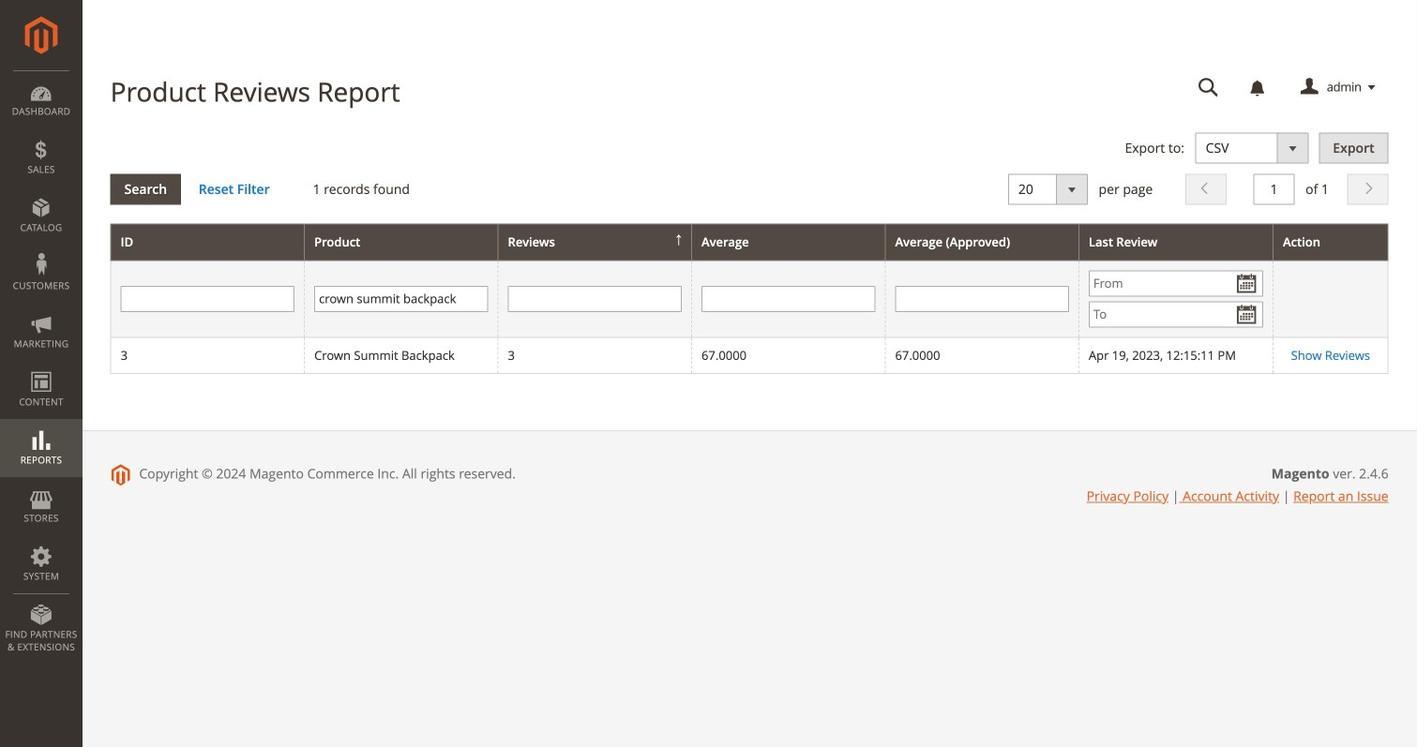 Task type: describe. For each thing, give the bounding box(es) containing it.
magento admin panel image
[[25, 16, 58, 54]]

To text field
[[1089, 302, 1264, 328]]



Task type: locate. For each thing, give the bounding box(es) containing it.
From text field
[[1089, 271, 1264, 297]]

menu bar
[[0, 70, 83, 664]]

None text field
[[1186, 71, 1233, 104], [1254, 174, 1295, 205], [121, 286, 295, 312], [508, 286, 682, 312], [896, 286, 1070, 312], [1186, 71, 1233, 104], [1254, 174, 1295, 205], [121, 286, 295, 312], [508, 286, 682, 312], [896, 286, 1070, 312]]

None text field
[[314, 286, 488, 312], [702, 286, 876, 312], [314, 286, 488, 312], [702, 286, 876, 312]]



